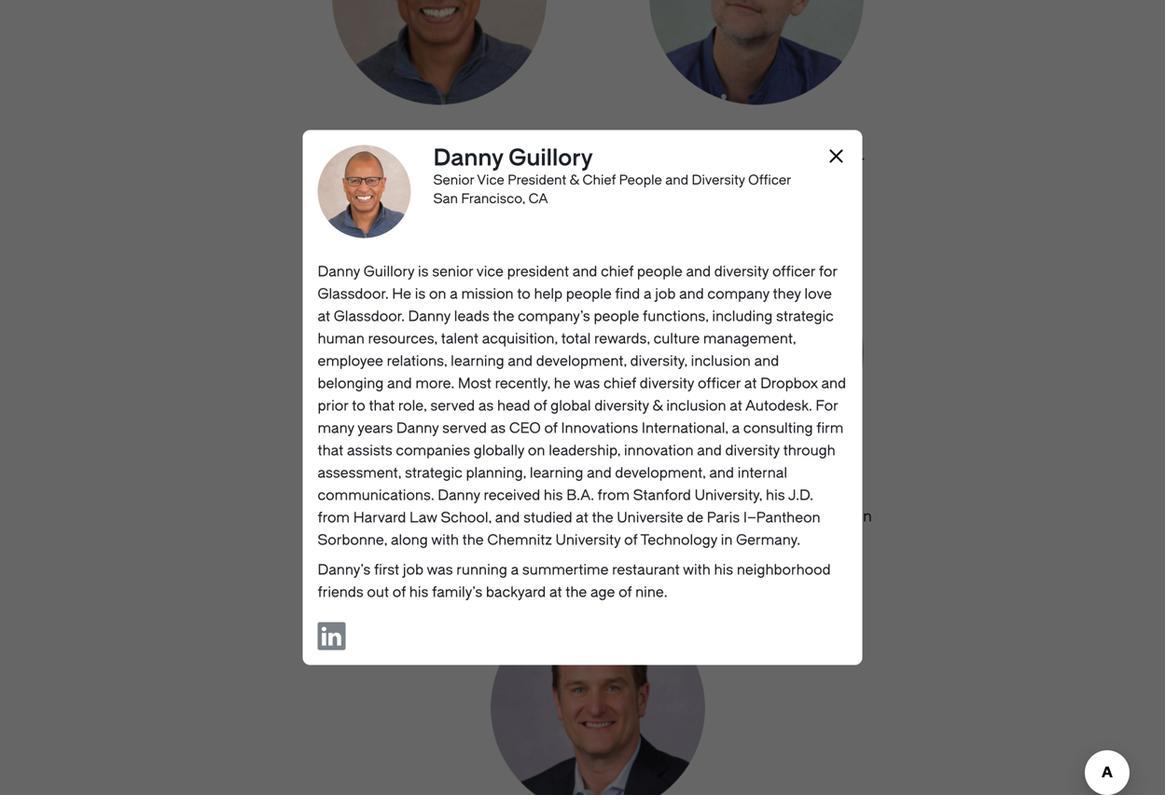 Task type: locate. For each thing, give the bounding box(es) containing it.
inclusion down the management,
[[691, 353, 751, 370]]

as down most
[[479, 398, 494, 415]]

0 vertical spatial development,
[[536, 353, 627, 370]]

many
[[318, 420, 354, 437]]

1 horizontal spatial with
[[683, 562, 711, 579]]

development, up stanford
[[615, 465, 706, 482]]

1 vertical spatial glassdoor.
[[334, 308, 405, 325]]

val roush vp of sales and customer success at glassdoor
[[346, 487, 533, 544]]

firm
[[817, 420, 844, 437]]

autodesk.
[[746, 398, 812, 415]]

0 vertical spatial chief
[[601, 264, 634, 280]]

university
[[556, 532, 621, 549]]

diversity down "marketing"
[[692, 173, 745, 188]]

people down danny guillory link
[[341, 172, 390, 189]]

from right b.a.
[[598, 488, 630, 504]]

1 vertical spatial from
[[318, 510, 350, 527]]

head
[[497, 398, 530, 415]]

people up rewards,
[[594, 308, 640, 325]]

served up companies
[[442, 420, 487, 437]]

0 vertical spatial is
[[418, 264, 429, 280]]

guillory up he
[[364, 264, 415, 280]]

age
[[591, 585, 615, 601]]

with down school,
[[431, 532, 459, 549]]

development,
[[536, 353, 627, 370], [615, 465, 706, 482]]

the up university
[[592, 510, 614, 527]]

2 vertical spatial vice
[[641, 509, 673, 526]]

of right age
[[619, 585, 632, 601]]

0 vertical spatial glassdoor
[[792, 153, 865, 170]]

and up company
[[686, 264, 711, 280]]

san
[[433, 191, 458, 207]]

diversity inside danny guillory senior vice president & chief people and diversity officer
[[424, 172, 485, 189]]

1 vertical spatial is
[[415, 286, 426, 303]]

people left find
[[566, 286, 612, 303]]

development, down total
[[536, 353, 627, 370]]

first
[[374, 562, 400, 579]]

officer inside danny guillory senior vice president & chief people and diversity officer
[[489, 172, 538, 189]]

0 vertical spatial chief
[[506, 153, 544, 170]]

and inside val roush vp of sales and customer success at glassdoor
[[431, 509, 457, 526]]

find
[[615, 286, 640, 303]]

of right 'svp'
[[682, 153, 697, 170]]

vice inside danny guillory senior vice president & chief people and diversity officer
[[385, 153, 416, 170]]

is right he
[[415, 286, 426, 303]]

job right first
[[403, 562, 424, 579]]

that up the years
[[369, 398, 395, 415]]

val roush link
[[398, 487, 481, 507]]

in
[[721, 532, 733, 549]]

0 horizontal spatial strategic
[[405, 465, 463, 482]]

his down in
[[714, 562, 734, 579]]

at up human
[[318, 308, 330, 325]]

danny's
[[318, 562, 371, 579]]

president up the ca
[[508, 173, 567, 188]]

0 vertical spatial strategic
[[776, 308, 834, 325]]

chief inside danny guillory senior vice president & chief people and diversity officer san francisco, ca
[[583, 173, 616, 188]]

0 horizontal spatial vice
[[385, 153, 416, 170]]

0 vertical spatial vice
[[385, 153, 416, 170]]

officer up francisco,
[[489, 172, 538, 189]]

vice down stanford
[[641, 509, 673, 526]]

guillory inside danny guillory senior vice president & chief people and diversity officer san francisco, ca
[[509, 145, 593, 171]]

his
[[544, 488, 563, 504], [766, 488, 785, 504], [714, 562, 734, 579], [409, 585, 429, 601]]

a
[[450, 286, 458, 303], [644, 286, 652, 303], [732, 420, 740, 437], [511, 562, 519, 579]]

and down danny guillory link
[[394, 172, 420, 189]]

the
[[493, 308, 515, 325], [592, 510, 614, 527], [463, 532, 484, 549], [566, 585, 587, 601]]

0 horizontal spatial that
[[318, 443, 344, 460]]

a down senior
[[450, 286, 458, 303]]

0 horizontal spatial job
[[403, 562, 424, 579]]

0 horizontal spatial &
[[491, 153, 502, 170]]

danny guillory is senior vice president and chief people and diversity officer for glassdoor. he is on a mission to help people find a job and company they love at glassdoor. danny leads the company's people functions, including strategic human resources, talent acquisition, total rewards, culture management, employee relations, learning and development, diversity, inclusion and belonging and more. most recently, he was chief diversity officer at dropbox and prior to that role, served as head of global diversity & inclusion at autodesk. for many years danny served as ceo of innovations international, a consulting firm that assists companies globally on leadership, innovation and diversity through assessment, strategic planning, learning and development, and internal communications. danny received his b.a. from stanford university, his j.d. from harvard law school, and studied at the universite de paris i–pantheon sorbonne, along with the chemnitz university of technology in germany.
[[318, 264, 846, 549]]

1 horizontal spatial officer
[[749, 173, 792, 188]]

1 horizontal spatial was
[[574, 376, 600, 392]]

international,
[[642, 420, 729, 437]]

people up find
[[637, 264, 683, 280]]

on down senior
[[429, 286, 447, 303]]

senior inside danny guillory senior vice president & chief people and diversity officer
[[335, 153, 382, 170]]

0 vertical spatial that
[[369, 398, 395, 415]]

diversity up company
[[715, 264, 769, 280]]

diversity
[[424, 172, 485, 189], [692, 173, 745, 188]]

1 vertical spatial &
[[570, 173, 580, 188]]

0 vertical spatial people
[[637, 264, 683, 280]]

of right the vp at left
[[370, 509, 384, 526]]

2 horizontal spatial guillory
[[509, 145, 593, 171]]

0 horizontal spatial with
[[431, 532, 459, 549]]

chief
[[601, 264, 634, 280], [604, 376, 636, 392]]

at up the "autodesk."
[[745, 376, 757, 392]]

consulting
[[744, 420, 813, 437]]

0 vertical spatial from
[[598, 488, 630, 504]]

& inside danny guillory is senior vice president and chief people and diversity officer for glassdoor. he is on a mission to help people find a job and company they love at glassdoor. danny leads the company's people functions, including strategic human resources, talent acquisition, total rewards, culture management, employee relations, learning and development, diversity, inclusion and belonging and more. most recently, he was chief diversity officer at dropbox and prior to that role, served as head of global diversity & inclusion at autodesk. for many years danny served as ceo of innovations international, a consulting firm that assists companies globally on leadership, innovation and diversity through assessment, strategic planning, learning and development, and internal communications. danny received his b.a. from stanford university, his j.d. from harvard law school, and studied at the universite de paris i–pantheon sorbonne, along with the chemnitz university of technology in germany.
[[653, 398, 663, 415]]

1 horizontal spatial from
[[598, 488, 630, 504]]

0 horizontal spatial to
[[352, 398, 366, 415]]

company's
[[518, 308, 590, 325]]

and up role,
[[387, 376, 412, 392]]

served
[[430, 398, 475, 415], [442, 420, 487, 437]]

and down 'international,'
[[697, 443, 722, 460]]

1 horizontal spatial senior
[[433, 173, 474, 188]]

ca
[[529, 191, 548, 207]]

j.d.
[[788, 488, 814, 504]]

1 horizontal spatial &
[[570, 173, 580, 188]]

1 vertical spatial learning
[[530, 465, 584, 482]]

that down many
[[318, 443, 344, 460]]

diversity inside danny guillory senior vice president & chief people and diversity officer san francisco, ca
[[692, 173, 745, 188]]

1 vertical spatial vice
[[477, 173, 505, 188]]

of down universite
[[624, 532, 638, 549]]

as up 'globally' on the bottom of the page
[[491, 420, 506, 437]]

diversity for danny guillory senior vice president & chief people and diversity officer san francisco, ca
[[692, 173, 745, 188]]

danny inside danny guillory senior vice president & chief people and diversity officer
[[380, 132, 432, 151]]

0 horizontal spatial glassdoor
[[444, 527, 517, 544]]

at inside val roush vp of sales and customer success at glassdoor
[[427, 527, 440, 544]]

of inside val roush vp of sales and customer success at glassdoor
[[370, 509, 384, 526]]

people
[[341, 172, 390, 189], [619, 173, 662, 188]]

president inside danny guillory senior vice president & chief people and diversity officer san francisco, ca
[[508, 173, 567, 188]]

0 vertical spatial with
[[431, 532, 459, 549]]

1 horizontal spatial officer
[[773, 264, 816, 280]]

belonging
[[318, 376, 384, 392]]

is
[[418, 264, 429, 280], [415, 286, 426, 303]]

learning up b.a.
[[530, 465, 584, 482]]

1 horizontal spatial people
[[619, 173, 662, 188]]

1 vertical spatial people
[[566, 286, 612, 303]]

dropbox
[[761, 376, 818, 392]]

love
[[805, 286, 832, 303]]

0 horizontal spatial chief
[[506, 153, 544, 170]]

glassdoor inside val roush vp of sales and customer success at glassdoor
[[444, 527, 517, 544]]

assessment,
[[318, 465, 402, 482]]

senior down danny guillory link
[[335, 153, 382, 170]]

0 horizontal spatial diversity
[[424, 172, 485, 189]]

1 vertical spatial job
[[403, 562, 424, 579]]

chief up find
[[601, 264, 634, 280]]

and up functions,
[[679, 286, 704, 303]]

0 vertical spatial was
[[574, 376, 600, 392]]

0 horizontal spatial people
[[341, 172, 390, 189]]

his up i–pantheon
[[766, 488, 785, 504]]

people inside danny guillory senior vice president & chief people and diversity officer san francisco, ca
[[619, 173, 662, 188]]

chief
[[506, 153, 544, 170], [583, 173, 616, 188]]

&
[[491, 153, 502, 170], [570, 173, 580, 188], [653, 398, 663, 415]]

from
[[598, 488, 630, 504], [318, 510, 350, 527]]

1 horizontal spatial job
[[655, 286, 676, 303]]

1 horizontal spatial to
[[517, 286, 531, 303]]

1 vertical spatial senior
[[433, 173, 474, 188]]

0 horizontal spatial guillory
[[364, 264, 415, 280]]

at left the "autodesk."
[[730, 398, 743, 415]]

with down technology
[[683, 562, 711, 579]]

0 vertical spatial on
[[429, 286, 447, 303]]

2 horizontal spatial &
[[653, 398, 663, 415]]

and down val roush link
[[431, 509, 457, 526]]

0 vertical spatial senior
[[335, 153, 382, 170]]

svp
[[649, 153, 679, 170]]

diversity
[[715, 264, 769, 280], [640, 376, 694, 392], [595, 398, 649, 415], [726, 443, 780, 460]]

0 horizontal spatial senior
[[335, 153, 382, 170]]

senior up san
[[433, 173, 474, 188]]

0 horizontal spatial was
[[427, 562, 453, 579]]

1 horizontal spatial guillory
[[436, 132, 499, 151]]

people down 'svp'
[[619, 173, 662, 188]]

1 vertical spatial with
[[683, 562, 711, 579]]

to left help
[[517, 286, 531, 303]]

guillory up san
[[436, 132, 499, 151]]

planning,
[[466, 465, 526, 482]]

president for danny guillory senior vice president & chief people and diversity officer
[[420, 153, 487, 170]]

0 vertical spatial job
[[655, 286, 676, 303]]

0 vertical spatial to
[[517, 286, 531, 303]]

chief inside danny guillory senior vice president & chief people and diversity officer
[[506, 153, 544, 170]]

is left senior
[[418, 264, 429, 280]]

on
[[429, 286, 447, 303], [528, 443, 545, 460]]

and up university,
[[710, 465, 734, 482]]

at
[[775, 153, 788, 170], [318, 308, 330, 325], [745, 376, 757, 392], [730, 398, 743, 415], [576, 510, 589, 527], [427, 527, 440, 544], [550, 585, 562, 601]]

1 horizontal spatial president
[[508, 173, 567, 188]]

assists
[[347, 443, 393, 460]]

0 vertical spatial &
[[491, 153, 502, 170]]

chief for danny guillory senior vice president & chief people and diversity officer san francisco, ca
[[583, 173, 616, 188]]

strategic
[[776, 308, 834, 325], [405, 465, 463, 482]]

senior inside danny guillory senior vice president & chief people and diversity officer san francisco, ca
[[433, 173, 474, 188]]

1 vertical spatial chief
[[583, 173, 616, 188]]

diversity up san
[[424, 172, 485, 189]]

help
[[534, 286, 563, 303]]

2 vertical spatial &
[[653, 398, 663, 415]]

& inside danny guillory senior vice president & chief people and diversity officer san francisco, ca
[[570, 173, 580, 188]]

strategic down love
[[776, 308, 834, 325]]

was up family's
[[427, 562, 453, 579]]

to down belonging
[[352, 398, 366, 415]]

1 vertical spatial on
[[528, 443, 545, 460]]

backyard
[[486, 585, 546, 601]]

0 horizontal spatial officer
[[489, 172, 538, 189]]

glassdoor.
[[318, 286, 389, 303], [334, 308, 405, 325]]

on down ceo
[[528, 443, 545, 460]]

1 vertical spatial officer
[[698, 376, 741, 392]]

vice down danny guillory link
[[385, 153, 416, 170]]

at down summertime
[[550, 585, 562, 601]]

diversity up innovations
[[595, 398, 649, 415]]

glassdoor right "marketing"
[[792, 153, 865, 170]]

communications.
[[318, 488, 434, 504]]

people
[[637, 264, 683, 280], [566, 286, 612, 303], [594, 308, 640, 325]]

officer down the svp of marketing at glassdoor
[[749, 173, 792, 188]]

to
[[517, 286, 531, 303], [352, 398, 366, 415]]

and down 'svp'
[[666, 173, 689, 188]]

headshot image for hammer
[[649, 246, 864, 461]]

companies
[[396, 443, 470, 460]]

officer
[[489, 172, 538, 189], [749, 173, 792, 188]]

diversity down the diversity,
[[640, 376, 694, 392]]

learning up most
[[451, 353, 505, 370]]

learning
[[451, 353, 505, 370], [530, 465, 584, 482]]

at down law
[[427, 527, 440, 544]]

1 vertical spatial that
[[318, 443, 344, 460]]

from up sorbonne, at the left bottom
[[318, 510, 350, 527]]

1 horizontal spatial glassdoor
[[792, 153, 865, 170]]

0 vertical spatial president
[[420, 153, 487, 170]]

through
[[784, 443, 836, 460]]

danny guillory link
[[380, 132, 499, 151]]

president down danny guillory link
[[420, 153, 487, 170]]

mission
[[461, 286, 514, 303]]

hammer
[[738, 487, 811, 507]]

was right he
[[574, 376, 600, 392]]

he
[[392, 286, 412, 303]]

the inside danny's first job was running a summertime restaurant with his neighborhood friends out of his family's backyard at the age of nine.
[[566, 585, 587, 601]]

global
[[551, 398, 591, 415]]

and
[[394, 172, 420, 189], [666, 173, 689, 188], [573, 264, 598, 280], [686, 264, 711, 280], [679, 286, 704, 303], [508, 353, 533, 370], [755, 353, 779, 370], [387, 376, 412, 392], [822, 376, 846, 392], [697, 443, 722, 460], [587, 465, 612, 482], [710, 465, 734, 482], [431, 509, 457, 526], [495, 510, 520, 527]]

1 horizontal spatial chief
[[583, 173, 616, 188]]

headshot image
[[332, 246, 547, 461], [649, 246, 864, 461], [491, 601, 705, 796]]

1 horizontal spatial diversity
[[692, 173, 745, 188]]

studied
[[524, 510, 573, 527]]

was inside danny's first job was running a summertime restaurant with his neighborhood friends out of his family's backyard at the age of nine.
[[427, 562, 453, 579]]

1 horizontal spatial on
[[528, 443, 545, 460]]

1 vertical spatial was
[[427, 562, 453, 579]]

law
[[410, 510, 437, 527]]

guillory for danny guillory is senior vice president and chief people and diversity officer for glassdoor. he is on a mission to help people find a job and company they love at glassdoor. danny leads the company's people functions, including strategic human resources, talent acquisition, total rewards, culture management, employee relations, learning and development, diversity, inclusion and belonging and more. most recently, he was chief diversity officer at dropbox and prior to that role, served as head of global diversity & inclusion at autodesk. for many years danny served as ceo of innovations international, a consulting firm that assists companies globally on leadership, innovation and diversity through assessment, strategic planning, learning and development, and internal communications. danny received his b.a. from stanford university, his j.d. from harvard law school, and studied at the universite de paris i–pantheon sorbonne, along with the chemnitz university of technology in germany.
[[364, 264, 415, 280]]

the down mission
[[493, 308, 515, 325]]

served down more. on the left top of the page
[[430, 398, 475, 415]]

president inside danny guillory senior vice president & chief people and diversity officer
[[420, 153, 487, 170]]

1 horizontal spatial vice
[[477, 173, 505, 188]]

that
[[369, 398, 395, 415], [318, 443, 344, 460]]

officer down the management,
[[698, 376, 741, 392]]

0 horizontal spatial president
[[420, 153, 487, 170]]

guillory up the ca
[[509, 145, 593, 171]]

0 vertical spatial served
[[430, 398, 475, 415]]

vice
[[385, 153, 416, 170], [477, 173, 505, 188], [641, 509, 673, 526]]

1 vertical spatial chief
[[604, 376, 636, 392]]

job up functions,
[[655, 286, 676, 303]]

officer inside danny guillory senior vice president & chief people and diversity officer san francisco, ca
[[749, 173, 792, 188]]

senior for danny guillory senior vice president & chief people and diversity officer san francisco, ca
[[433, 173, 474, 188]]

president,
[[676, 509, 747, 526]]

a up backyard
[[511, 562, 519, 579]]

people inside danny guillory senior vice president & chief people and diversity officer
[[341, 172, 390, 189]]

glassdoor
[[792, 153, 865, 170], [444, 527, 517, 544]]

guillory inside danny guillory senior vice president & chief people and diversity officer
[[436, 132, 499, 151]]

1 vertical spatial as
[[491, 420, 506, 437]]

1 vertical spatial glassdoor
[[444, 527, 517, 544]]

1 vertical spatial inclusion
[[667, 398, 726, 415]]

1 horizontal spatial strategic
[[776, 308, 834, 325]]

1 vertical spatial president
[[508, 173, 567, 188]]

0 horizontal spatial learning
[[451, 353, 505, 370]]

vice inside danny guillory senior vice president & chief people and diversity officer san francisco, ca
[[477, 173, 505, 188]]

vice up francisco,
[[477, 173, 505, 188]]

chief down rewards,
[[604, 376, 636, 392]]

headshot image for roush
[[332, 246, 547, 461]]

officer up they
[[773, 264, 816, 280]]

strategic down companies
[[405, 465, 463, 482]]

inclusion up 'international,'
[[667, 398, 726, 415]]

0 vertical spatial learning
[[451, 353, 505, 370]]

& inside danny guillory senior vice president & chief people and diversity officer
[[491, 153, 502, 170]]

people for danny guillory senior vice president & chief people and diversity officer san francisco, ca
[[619, 173, 662, 188]]

guillory inside danny guillory is senior vice president and chief people and diversity officer for glassdoor. he is on a mission to help people find a job and company they love at glassdoor. danny leads the company's people functions, including strategic human resources, talent acquisition, total rewards, culture management, employee relations, learning and development, diversity, inclusion and belonging and more. most recently, he was chief diversity officer at dropbox and prior to that role, served as head of global diversity & inclusion at autodesk. for many years danny served as ceo of innovations international, a consulting firm that assists companies globally on leadership, innovation and diversity through assessment, strategic planning, learning and development, and internal communications. danny received his b.a. from stanford university, his j.d. from harvard law school, and studied at the universite de paris i–pantheon sorbonne, along with the chemnitz university of technology in germany.
[[364, 264, 415, 280]]

0 vertical spatial glassdoor.
[[318, 286, 389, 303]]

including
[[712, 308, 773, 325]]

the down summertime
[[566, 585, 587, 601]]

guillory
[[436, 132, 499, 151], [509, 145, 593, 171], [364, 264, 415, 280]]

glassdoor down school,
[[444, 527, 517, 544]]

2 horizontal spatial vice
[[641, 509, 673, 526]]

val
[[398, 487, 423, 507]]

guillory for danny guillory senior vice president & chief people and diversity officer
[[436, 132, 499, 151]]

at inside danny's first job was running a summertime restaurant with his neighborhood friends out of his family's backyard at the age of nine.
[[550, 585, 562, 601]]

0 horizontal spatial on
[[429, 286, 447, 303]]



Task type: describe. For each thing, give the bounding box(es) containing it.
at right "marketing"
[[775, 153, 788, 170]]

chemnitz
[[487, 532, 552, 549]]

danny guillory dialog
[[303, 130, 863, 666]]

president
[[507, 264, 569, 280]]

job inside danny guillory is senior vice president and chief people and diversity officer for glassdoor. he is on a mission to help people find a job and company they love at glassdoor. danny leads the company's people functions, including strategic human resources, talent acquisition, total rewards, culture management, employee relations, learning and development, diversity, inclusion and belonging and more. most recently, he was chief diversity officer at dropbox and prior to that role, served as head of global diversity & inclusion at autodesk. for many years danny served as ceo of innovations international, a consulting firm that assists companies globally on leadership, innovation and diversity through assessment, strategic planning, learning and development, and internal communications. danny received his b.a. from stanford university, his j.d. from harvard law school, and studied at the universite de paris i–pantheon sorbonne, along with the chemnitz university of technology in germany.
[[655, 286, 676, 303]]

and down received
[[495, 510, 520, 527]]

relations,
[[387, 353, 447, 370]]

most
[[458, 376, 492, 392]]

and inside danny guillory senior vice president & chief people and diversity officer san francisco, ca
[[666, 173, 689, 188]]

and down the management,
[[755, 353, 779, 370]]

officer for danny guillory senior vice president & chief people and diversity officer
[[489, 172, 538, 189]]

running
[[457, 562, 508, 579]]

company
[[708, 286, 770, 303]]

nine.
[[636, 585, 668, 601]]

universite
[[617, 510, 684, 527]]

of right ceo
[[544, 420, 558, 437]]

prior
[[318, 398, 349, 415]]

and inside danny guillory senior vice president & chief people and diversity officer
[[394, 172, 420, 189]]

internal
[[738, 465, 788, 482]]

family's
[[432, 585, 483, 601]]

globally
[[474, 443, 525, 460]]

the down school,
[[463, 532, 484, 549]]

danny guillory senior vice president & chief people and diversity officer
[[335, 132, 544, 189]]

monetization
[[780, 509, 872, 526]]

culture
[[654, 331, 700, 348]]

francisco,
[[461, 191, 525, 207]]

roush
[[427, 487, 481, 507]]

vice
[[477, 264, 504, 280]]

diversity,
[[631, 353, 688, 370]]

0 horizontal spatial from
[[318, 510, 350, 527]]

customer
[[461, 509, 533, 526]]

guillory for danny guillory senior vice president & chief people and diversity officer san francisco, ca
[[509, 145, 593, 171]]

innovation
[[624, 443, 694, 460]]

svp of marketing at glassdoor
[[649, 153, 865, 170]]

jon hammer vice president, gm monetization
[[641, 487, 872, 526]]

success
[[362, 527, 423, 544]]

danny guillory senior vice president & chief people and diversity officer san francisco, ca
[[433, 145, 792, 207]]

a inside danny's first job was running a summertime restaurant with his neighborhood friends out of his family's backyard at the age of nine.
[[511, 562, 519, 579]]

harvard
[[353, 510, 406, 527]]

more.
[[416, 376, 455, 392]]

danny's first job was running a summertime restaurant with his neighborhood friends out of his family's backyard at the age of nine.
[[318, 562, 831, 601]]

neighborhood
[[737, 562, 831, 579]]

president for danny guillory senior vice president & chief people and diversity officer san francisco, ca
[[508, 173, 567, 188]]

1 horizontal spatial that
[[369, 398, 395, 415]]

school,
[[441, 510, 492, 527]]

diversity for danny guillory senior vice president & chief people and diversity officer
[[424, 172, 485, 189]]

senior
[[432, 264, 473, 280]]

1 vertical spatial strategic
[[405, 465, 463, 482]]

for
[[819, 264, 838, 280]]

1 vertical spatial served
[[442, 420, 487, 437]]

germany.
[[736, 532, 801, 549]]

his left family's
[[409, 585, 429, 601]]

vp
[[346, 509, 366, 526]]

& for danny guillory senior vice president & chief people and diversity officer san francisco, ca
[[570, 173, 580, 188]]

recently,
[[495, 376, 551, 392]]

a right find
[[644, 286, 652, 303]]

technology
[[641, 532, 718, 549]]

at down b.a.
[[576, 510, 589, 527]]

and right president
[[573, 264, 598, 280]]

was inside danny guillory is senior vice president and chief people and diversity officer for glassdoor. he is on a mission to help people find a job and company they love at glassdoor. danny leads the company's people functions, including strategic human resources, talent acquisition, total rewards, culture management, employee relations, learning and development, diversity, inclusion and belonging and more. most recently, he was chief diversity officer at dropbox and prior to that role, served as head of global diversity & inclusion at autodesk. for many years danny served as ceo of innovations international, a consulting firm that assists companies globally on leadership, innovation and diversity through assessment, strategic planning, learning and development, and internal communications. danny received his b.a. from stanford university, his j.d. from harvard law school, and studied at the universite de paris i–pantheon sorbonne, along with the chemnitz university of technology in germany.
[[574, 376, 600, 392]]

0 horizontal spatial officer
[[698, 376, 741, 392]]

total
[[561, 331, 591, 348]]

acquisition,
[[482, 331, 558, 348]]

they
[[773, 286, 801, 303]]

for
[[816, 398, 838, 415]]

university,
[[695, 488, 763, 504]]

of right out
[[393, 585, 406, 601]]

stanford
[[633, 488, 691, 504]]

jon hammer link
[[703, 487, 811, 507]]

marketing
[[700, 153, 771, 170]]

friends
[[318, 585, 364, 601]]

and up for
[[822, 376, 846, 392]]

i–pantheon
[[744, 510, 821, 527]]

a left consulting
[[732, 420, 740, 437]]

paris
[[707, 510, 740, 527]]

leadership,
[[549, 443, 621, 460]]

he
[[554, 376, 571, 392]]

human
[[318, 331, 365, 348]]

vice for danny guillory senior vice president & chief people and diversity officer san francisco, ca
[[477, 173, 505, 188]]

restaurant
[[612, 562, 680, 579]]

chief for danny guillory senior vice president & chief people and diversity officer
[[506, 153, 544, 170]]

functions,
[[643, 308, 709, 325]]

0 vertical spatial as
[[479, 398, 494, 415]]

with inside danny's first job was running a summertime restaurant with his neighborhood friends out of his family's backyard at the age of nine.
[[683, 562, 711, 579]]

gm
[[751, 509, 776, 526]]

talent
[[441, 331, 479, 348]]

role,
[[398, 398, 427, 415]]

summertime
[[522, 562, 609, 579]]

officer for danny guillory senior vice president & chief people and diversity officer san francisco, ca
[[749, 173, 792, 188]]

rewards,
[[594, 331, 650, 348]]

job inside danny's first job was running a summertime restaurant with his neighborhood friends out of his family's backyard at the age of nine.
[[403, 562, 424, 579]]

senior for danny guillory senior vice president & chief people and diversity officer
[[335, 153, 382, 170]]

resources,
[[368, 331, 438, 348]]

his up studied at bottom
[[544, 488, 563, 504]]

danny inside danny guillory senior vice president & chief people and diversity officer san francisco, ca
[[433, 145, 503, 171]]

years
[[358, 420, 393, 437]]

and down 'acquisition,'
[[508, 353, 533, 370]]

& for danny guillory senior vice president & chief people and diversity officer
[[491, 153, 502, 170]]

diversity up internal
[[726, 443, 780, 460]]

0 vertical spatial inclusion
[[691, 353, 751, 370]]

received
[[484, 488, 540, 504]]

1 vertical spatial development,
[[615, 465, 706, 482]]

along
[[391, 532, 428, 549]]

2 vertical spatial people
[[594, 308, 640, 325]]

innovations
[[561, 420, 638, 437]]

de
[[687, 510, 704, 527]]

of right head
[[534, 398, 547, 415]]

1 vertical spatial to
[[352, 398, 366, 415]]

sorbonne,
[[318, 532, 387, 549]]

and down leadership,
[[587, 465, 612, 482]]

with inside danny guillory is senior vice president and chief people and diversity officer for glassdoor. he is on a mission to help people find a job and company they love at glassdoor. danny leads the company's people functions, including strategic human resources, talent acquisition, total rewards, culture management, employee relations, learning and development, diversity, inclusion and belonging and more. most recently, he was chief diversity officer at dropbox and prior to that role, served as head of global diversity & inclusion at autodesk. for many years danny served as ceo of innovations international, a consulting firm that assists companies globally on leadership, innovation and diversity through assessment, strategic planning, learning and development, and internal communications. danny received his b.a. from stanford university, his j.d. from harvard law school, and studied at the universite de paris i–pantheon sorbonne, along with the chemnitz university of technology in germany.
[[431, 532, 459, 549]]

leads
[[454, 308, 490, 325]]

people for danny guillory senior vice president & chief people and diversity officer
[[341, 172, 390, 189]]

vice inside jon hammer vice president, gm monetization
[[641, 509, 673, 526]]

vice for danny guillory senior vice president & chief people and diversity officer
[[385, 153, 416, 170]]

0 vertical spatial officer
[[773, 264, 816, 280]]

management,
[[704, 331, 796, 348]]

1 horizontal spatial learning
[[530, 465, 584, 482]]



Task type: vqa. For each thing, say whether or not it's contained in the screenshot.
Assistant Systems Engineer (6170)
no



